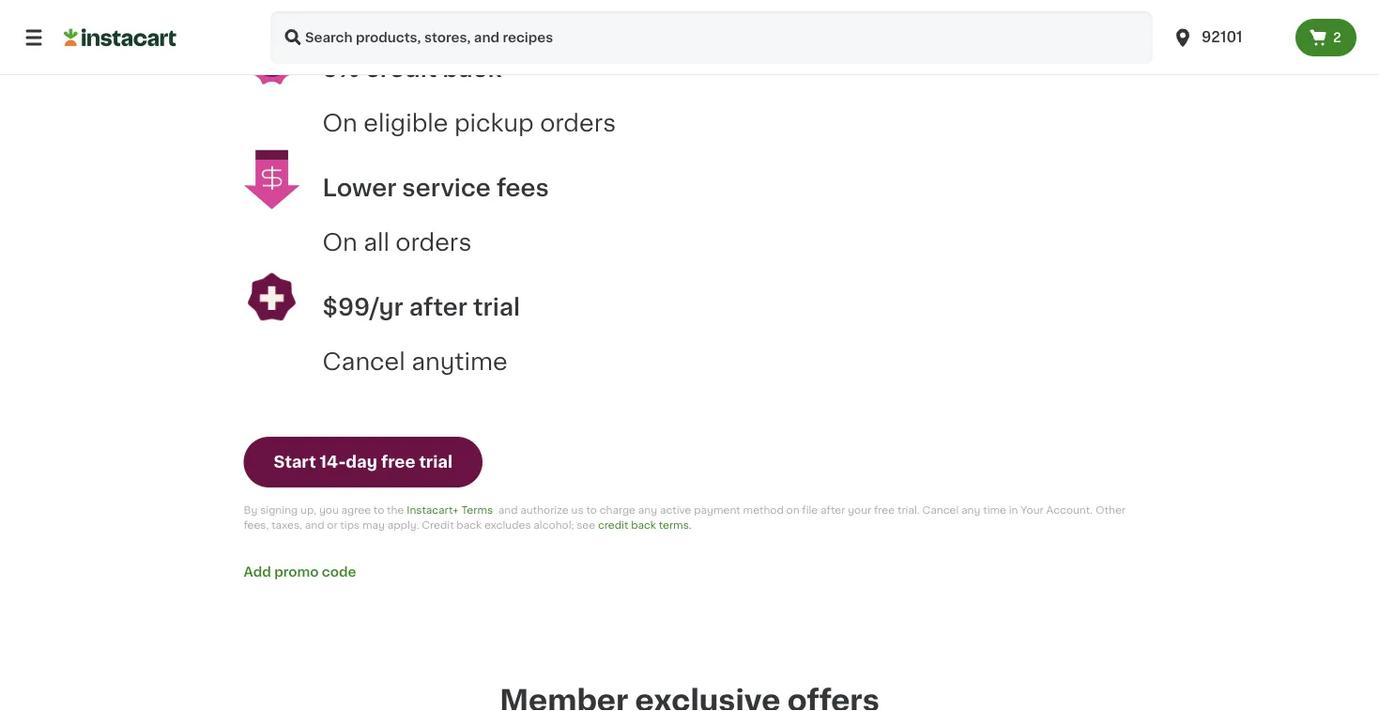 Task type: describe. For each thing, give the bounding box(es) containing it.
or
[[327, 520, 338, 530]]

eligible
[[364, 111, 449, 134]]

14-
[[320, 454, 346, 470]]

time
[[984, 505, 1007, 515]]

credit back excludes alcohol; see credit back terms.
[[419, 520, 692, 530]]

up,
[[301, 505, 317, 515]]

alcohol;
[[534, 520, 574, 530]]

day
[[346, 454, 378, 470]]

free inside and authorize us to charge any active payment method on file after your free trial. cancel any time in your account. other fees, taxes, and or tips may apply.
[[875, 505, 895, 515]]

on
[[787, 505, 800, 515]]

signing
[[260, 505, 298, 515]]

anytime
[[412, 350, 508, 373]]

free inside button
[[381, 454, 416, 470]]

agree
[[341, 505, 371, 515]]

5%
[[323, 57, 360, 80]]

service
[[402, 176, 491, 199]]

instacart+
[[407, 505, 459, 515]]

1 to from the left
[[374, 505, 384, 515]]

tips
[[340, 520, 360, 530]]

add promo code button
[[244, 562, 356, 581]]

back up on eligible pickup orders
[[443, 57, 502, 80]]

instacart+ terms link
[[407, 505, 493, 515]]

on all orders
[[323, 230, 472, 253]]

$99/yr after trial
[[323, 296, 520, 319]]

all
[[364, 230, 390, 253]]

back down "terms"
[[457, 520, 482, 530]]

your
[[1021, 505, 1044, 515]]

1 horizontal spatial orders
[[540, 111, 616, 134]]

payment
[[694, 505, 741, 515]]

on for on all orders
[[323, 230, 358, 253]]

pickup
[[455, 111, 534, 134]]

by signing up, you agree to the instacart+ terms
[[244, 505, 493, 515]]

0 vertical spatial cancel
[[323, 350, 406, 373]]

2 button
[[1296, 19, 1357, 56]]

$99/yr
[[323, 296, 404, 319]]

the
[[387, 505, 404, 515]]

and authorize us to charge any active payment method on file after your free trial. cancel any time in your account. other fees, taxes, and or tips may apply.
[[244, 505, 1129, 530]]

0 vertical spatial after
[[409, 296, 468, 319]]

active
[[660, 505, 692, 515]]

1 any from the left
[[639, 505, 658, 515]]

92101 button
[[1172, 11, 1285, 64]]

account.
[[1047, 505, 1094, 515]]

other
[[1096, 505, 1126, 515]]

terms
[[462, 505, 493, 515]]

to inside and authorize us to charge any active payment method on file after your free trial. cancel any time in your account. other fees, taxes, and or tips may apply.
[[587, 505, 597, 515]]

you
[[319, 505, 339, 515]]

1 horizontal spatial trial
[[474, 296, 520, 319]]

code
[[322, 565, 356, 578]]



Task type: vqa. For each thing, say whether or not it's contained in the screenshot.
tips
yes



Task type: locate. For each thing, give the bounding box(es) containing it.
any
[[639, 505, 658, 515], [962, 505, 981, 515]]

to up the may
[[374, 505, 384, 515]]

terms.
[[659, 520, 692, 530]]

back down charge
[[631, 520, 657, 530]]

credit
[[365, 57, 437, 80], [598, 520, 629, 530]]

promo
[[274, 565, 319, 578]]

0 vertical spatial and
[[499, 505, 518, 515]]

cancel anytime
[[323, 350, 508, 373]]

1 horizontal spatial and
[[499, 505, 518, 515]]

1 horizontal spatial after
[[821, 505, 846, 515]]

trial inside button
[[419, 454, 453, 470]]

any up credit back terms. 'link'
[[639, 505, 658, 515]]

after inside and authorize us to charge any active payment method on file after your free trial. cancel any time in your account. other fees, taxes, and or tips may apply.
[[821, 505, 846, 515]]

cancel
[[323, 350, 406, 373], [923, 505, 959, 515]]

see
[[577, 520, 596, 530]]

credit up eligible
[[365, 57, 437, 80]]

0 horizontal spatial and
[[305, 520, 325, 530]]

2 any from the left
[[962, 505, 981, 515]]

orders
[[540, 111, 616, 134], [396, 230, 472, 253]]

authorize
[[521, 505, 569, 515]]

fees
[[497, 176, 549, 199]]

2 on from the top
[[323, 230, 358, 253]]

Search field
[[271, 11, 1154, 64]]

start 14-day free trial button
[[244, 437, 483, 487]]

1 vertical spatial free
[[875, 505, 895, 515]]

cancel right trial.
[[923, 505, 959, 515]]

0 horizontal spatial after
[[409, 296, 468, 319]]

credit back terms. link
[[598, 520, 692, 530]]

1 vertical spatial orders
[[396, 230, 472, 253]]

after right file
[[821, 505, 846, 515]]

after up anytime
[[409, 296, 468, 319]]

None search field
[[271, 11, 1154, 64]]

us
[[572, 505, 584, 515]]

to right us
[[587, 505, 597, 515]]

orders down the lower service fees
[[396, 230, 472, 253]]

taxes,
[[272, 520, 302, 530]]

credit down charge
[[598, 520, 629, 530]]

cancel inside and authorize us to charge any active payment method on file after your free trial. cancel any time in your account. other fees, taxes, and or tips may apply.
[[923, 505, 959, 515]]

0 vertical spatial orders
[[540, 111, 616, 134]]

on down 5%
[[323, 111, 358, 134]]

92101
[[1202, 31, 1243, 44]]

1 vertical spatial and
[[305, 520, 325, 530]]

1 horizontal spatial credit
[[598, 520, 629, 530]]

on for on eligible pickup orders
[[323, 111, 358, 134]]

in
[[1010, 505, 1019, 515]]

credit
[[422, 520, 454, 530]]

0 horizontal spatial orders
[[396, 230, 472, 253]]

0 horizontal spatial any
[[639, 505, 658, 515]]

1 vertical spatial cancel
[[923, 505, 959, 515]]

lower
[[323, 176, 397, 199]]

on eligible pickup orders
[[323, 111, 616, 134]]

trial up anytime
[[474, 296, 520, 319]]

trial.
[[898, 505, 920, 515]]

1 vertical spatial after
[[821, 505, 846, 515]]

1 horizontal spatial cancel
[[923, 505, 959, 515]]

and
[[499, 505, 518, 515], [305, 520, 325, 530]]

0 horizontal spatial trial
[[419, 454, 453, 470]]

method
[[744, 505, 784, 515]]

0 vertical spatial on
[[323, 111, 358, 134]]

and up excludes
[[499, 505, 518, 515]]

0 vertical spatial credit
[[365, 57, 437, 80]]

1 vertical spatial credit
[[598, 520, 629, 530]]

0 vertical spatial trial
[[474, 296, 520, 319]]

apply.
[[388, 520, 419, 530]]

add promo code
[[244, 565, 356, 578]]

charge
[[600, 505, 636, 515]]

instacart logo image
[[64, 26, 177, 49]]

5% credit back
[[323, 57, 502, 80]]

92101 button
[[1161, 11, 1296, 64]]

2
[[1334, 31, 1342, 44]]

0 horizontal spatial cancel
[[323, 350, 406, 373]]

and down "up," at the left of the page
[[305, 520, 325, 530]]

0 horizontal spatial to
[[374, 505, 384, 515]]

1 vertical spatial on
[[323, 230, 358, 253]]

0 horizontal spatial free
[[381, 454, 416, 470]]

start
[[274, 454, 316, 470]]

fees,
[[244, 520, 269, 530]]

1 on from the top
[[323, 111, 358, 134]]

add
[[244, 565, 271, 578]]

free right day
[[381, 454, 416, 470]]

your
[[848, 505, 872, 515]]

by
[[244, 505, 258, 515]]

may
[[363, 520, 385, 530]]

orders right pickup
[[540, 111, 616, 134]]

start 14-day free trial
[[274, 454, 453, 470]]

file
[[803, 505, 818, 515]]

1 vertical spatial trial
[[419, 454, 453, 470]]

on left all
[[323, 230, 358, 253]]

to
[[374, 505, 384, 515], [587, 505, 597, 515]]

after
[[409, 296, 468, 319], [821, 505, 846, 515]]

back
[[443, 57, 502, 80], [457, 520, 482, 530], [631, 520, 657, 530]]

on
[[323, 111, 358, 134], [323, 230, 358, 253]]

trial
[[474, 296, 520, 319], [419, 454, 453, 470]]

any left time
[[962, 505, 981, 515]]

cancel down $99/yr
[[323, 350, 406, 373]]

0 vertical spatial free
[[381, 454, 416, 470]]

1 horizontal spatial to
[[587, 505, 597, 515]]

trial up instacart+
[[419, 454, 453, 470]]

free left trial.
[[875, 505, 895, 515]]

excludes
[[485, 520, 531, 530]]

lower service fees
[[323, 176, 549, 199]]

2 to from the left
[[587, 505, 597, 515]]

1 horizontal spatial any
[[962, 505, 981, 515]]

1 horizontal spatial free
[[875, 505, 895, 515]]

0 horizontal spatial credit
[[365, 57, 437, 80]]

free
[[381, 454, 416, 470], [875, 505, 895, 515]]



